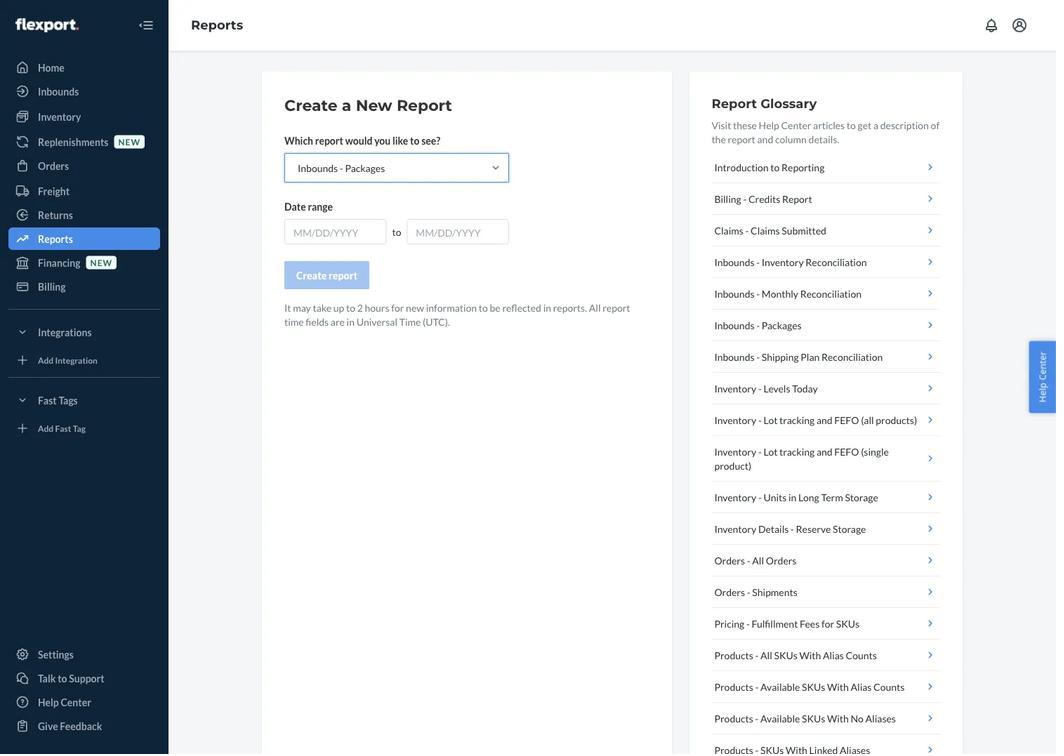 Task type: describe. For each thing, give the bounding box(es) containing it.
1 horizontal spatial report
[[712, 96, 757, 111]]

open notifications image
[[984, 17, 1000, 34]]

to inside button
[[771, 161, 780, 173]]

inventory inside inbounds - inventory reconciliation "button"
[[762, 256, 804, 268]]

term
[[822, 491, 844, 503]]

- down which report would you like to see?
[[340, 162, 343, 174]]

fast tags button
[[8, 389, 160, 412]]

products for products - available skus with alias counts
[[715, 681, 754, 693]]

1 vertical spatial reports
[[38, 233, 73, 245]]

open account menu image
[[1012, 17, 1029, 34]]

information
[[426, 302, 477, 314]]

add integration
[[38, 355, 98, 365]]

2 vertical spatial center
[[61, 697, 91, 709]]

freight link
[[8, 180, 160, 202]]

fefo for (single
[[835, 446, 860, 458]]

integrations
[[38, 326, 92, 338]]

inbounds down 'which'
[[298, 162, 338, 174]]

like
[[393, 135, 408, 146]]

- for pricing - fulfillment fees for skus button
[[747, 618, 750, 630]]

skus for products - available skus with alias counts
[[802, 681, 826, 693]]

the
[[712, 133, 726, 145]]

inventory - units in long term storage button
[[712, 482, 941, 514]]

new
[[356, 96, 393, 115]]

help inside visit these help center articles to get a description of the report and column details.
[[759, 119, 780, 131]]

products for products - all skus with alias counts
[[715, 650, 754, 661]]

up
[[334, 302, 344, 314]]

reserve
[[796, 523, 831, 535]]

0 vertical spatial a
[[342, 96, 352, 115]]

pricing
[[715, 618, 745, 630]]

products for products - available skus with no aliases
[[715, 713, 754, 725]]

talk to support
[[38, 673, 104, 685]]

2
[[357, 302, 363, 314]]

details.
[[809, 133, 840, 145]]

for inside button
[[822, 618, 835, 630]]

counts for products - all skus with alias counts
[[846, 650, 877, 661]]

- for the billing - credits report button
[[744, 193, 747, 205]]

1 mm/dd/yyyy from the left
[[294, 227, 358, 239]]

report inside button
[[329, 269, 358, 281]]

2 vertical spatial help
[[38, 697, 59, 709]]

hours
[[365, 302, 390, 314]]

shipping
[[762, 351, 799, 363]]

date
[[285, 201, 306, 213]]

inventory - lot tracking and fefo (single product) button
[[712, 436, 941, 482]]

pricing - fulfillment fees for skus
[[715, 618, 860, 630]]

create for create report
[[296, 269, 327, 281]]

2 claims from the left
[[751, 224, 780, 236]]

(utc).
[[423, 316, 450, 328]]

inbounds - shipping plan reconciliation button
[[712, 341, 941, 373]]

orders link
[[8, 155, 160, 177]]

storage inside "button"
[[833, 523, 867, 535]]

inbounds - packages button
[[712, 310, 941, 341]]

inventory - lot tracking and fefo (all products) button
[[712, 405, 941, 436]]

1 vertical spatial help center
[[38, 697, 91, 709]]

0 horizontal spatial reports link
[[8, 228, 160, 250]]

lot for inventory - lot tracking and fefo (all products)
[[764, 414, 778, 426]]

inventory for inventory
[[38, 111, 81, 123]]

and inside visit these help center articles to get a description of the report and column details.
[[758, 133, 774, 145]]

center inside visit these help center articles to get a description of the report and column details.
[[782, 119, 812, 131]]

inbounds down home
[[38, 85, 79, 97]]

inventory - levels today
[[715, 383, 818, 394]]

introduction to reporting button
[[712, 152, 941, 183]]

give feedback button
[[8, 715, 160, 738]]

to inside 'button'
[[58, 673, 67, 685]]

create report
[[296, 269, 358, 281]]

levels
[[764, 383, 791, 394]]

plan
[[801, 351, 820, 363]]

returns
[[38, 209, 73, 221]]

report inside "it may take up to 2 hours for new information to be reflected in reports. all report time fields are in universal time (utc)."
[[603, 302, 631, 314]]

all for orders
[[753, 555, 764, 567]]

reconciliation for inbounds - inventory reconciliation
[[806, 256, 867, 268]]

feedback
[[60, 720, 102, 732]]

report left would
[[315, 135, 344, 146]]

pricing - fulfillment fees for skus button
[[712, 608, 941, 640]]

skus inside button
[[837, 618, 860, 630]]

center inside button
[[1037, 352, 1049, 381]]

financing
[[38, 257, 80, 269]]

inventory for inventory - units in long term storage
[[715, 491, 757, 503]]

help center button
[[1030, 341, 1057, 413]]

close navigation image
[[138, 17, 155, 34]]

fulfillment
[[752, 618, 798, 630]]

inventory - levels today button
[[712, 373, 941, 405]]

help center link
[[8, 691, 160, 714]]

inventory - units in long term storage
[[715, 491, 879, 503]]

products - available skus with alias counts
[[715, 681, 905, 693]]

inbounds - inventory reconciliation button
[[712, 247, 941, 278]]

products - available skus with alias counts button
[[712, 672, 941, 703]]

products - available skus with no aliases button
[[712, 703, 941, 735]]

credits
[[749, 193, 781, 205]]

no
[[851, 713, 864, 725]]

new inside "it may take up to 2 hours for new information to be reflected in reports. all report time fields are in universal time (utc)."
[[406, 302, 424, 314]]

alias for products - all skus with alias counts
[[823, 650, 844, 661]]

date range
[[285, 201, 333, 213]]

inventory details - reserve storage button
[[712, 514, 941, 545]]

long
[[799, 491, 820, 503]]

reconciliation inside button
[[822, 351, 883, 363]]

skus for products - available skus with no aliases
[[802, 713, 826, 725]]

add fast tag link
[[8, 417, 160, 440]]

you
[[375, 135, 391, 146]]

column
[[776, 133, 807, 145]]

universal
[[357, 316, 398, 328]]

- for inventory - levels today button
[[759, 383, 762, 394]]

integration
[[55, 355, 98, 365]]

orders - shipments button
[[712, 577, 941, 608]]

to inside visit these help center articles to get a description of the report and column details.
[[847, 119, 856, 131]]

tracking for (all
[[780, 414, 815, 426]]

may
[[293, 302, 311, 314]]

support
[[69, 673, 104, 685]]

add for add fast tag
[[38, 423, 54, 433]]

introduction to reporting
[[715, 161, 825, 173]]

would
[[345, 135, 373, 146]]

time
[[400, 316, 421, 328]]

time
[[285, 316, 304, 328]]

- for "inbounds - monthly reconciliation" "button"
[[757, 288, 760, 300]]

billing for billing
[[38, 281, 66, 293]]

settings link
[[8, 644, 160, 666]]

report inside visit these help center articles to get a description of the report and column details.
[[728, 133, 756, 145]]

these
[[734, 119, 757, 131]]

products)
[[876, 414, 918, 426]]

fast inside dropdown button
[[38, 394, 57, 406]]

fefo for (all
[[835, 414, 860, 426]]

shipments
[[753, 586, 798, 598]]

monthly
[[762, 288, 799, 300]]

it may take up to 2 hours for new information to be reflected in reports. all report time fields are in universal time (utc).
[[285, 302, 631, 328]]

create for create a new report
[[285, 96, 338, 115]]

packages inside button
[[762, 319, 802, 331]]

inbounds - shipping plan reconciliation
[[715, 351, 883, 363]]

add integration link
[[8, 349, 160, 372]]



Task type: locate. For each thing, give the bounding box(es) containing it.
inbounds down "inbounds - monthly reconciliation"
[[715, 319, 755, 331]]

fast left tags
[[38, 394, 57, 406]]

1 horizontal spatial center
[[782, 119, 812, 131]]

returns link
[[8, 204, 160, 226]]

2 tracking from the top
[[780, 446, 815, 458]]

report up see?
[[397, 96, 452, 115]]

skus for products - all skus with alias counts
[[775, 650, 798, 661]]

skus down products - available skus with alias counts
[[802, 713, 826, 725]]

2 horizontal spatial help
[[1037, 383, 1049, 403]]

inventory up product)
[[715, 446, 757, 458]]

reporting
[[782, 161, 825, 173]]

0 vertical spatial tracking
[[780, 414, 815, 426]]

alias for products - available skus with alias counts
[[851, 681, 872, 693]]

in left reports.
[[544, 302, 552, 314]]

inbounds - packages down would
[[298, 162, 385, 174]]

which report would you like to see?
[[285, 135, 441, 146]]

0 horizontal spatial new
[[90, 257, 112, 268]]

0 vertical spatial counts
[[846, 650, 877, 661]]

products - all skus with alias counts button
[[712, 640, 941, 672]]

available for products - available skus with no aliases
[[761, 713, 800, 725]]

report glossary
[[712, 96, 817, 111]]

all up orders - shipments
[[753, 555, 764, 567]]

0 horizontal spatial billing
[[38, 281, 66, 293]]

claims - claims submitted
[[715, 224, 827, 236]]

give
[[38, 720, 58, 732]]

report inside the billing - credits report button
[[783, 193, 813, 205]]

1 horizontal spatial help center
[[1037, 352, 1049, 403]]

fefo left (all at the bottom of page
[[835, 414, 860, 426]]

1 vertical spatial billing
[[38, 281, 66, 293]]

report
[[712, 96, 757, 111], [397, 96, 452, 115], [783, 193, 813, 205]]

1 vertical spatial fast
[[55, 423, 71, 433]]

fields
[[306, 316, 329, 328]]

tag
[[73, 423, 86, 433]]

report
[[728, 133, 756, 145], [315, 135, 344, 146], [329, 269, 358, 281], [603, 302, 631, 314]]

give feedback
[[38, 720, 102, 732]]

1 horizontal spatial help
[[759, 119, 780, 131]]

fefo left the (single
[[835, 446, 860, 458]]

inventory details - reserve storage
[[715, 523, 867, 535]]

flexport logo image
[[15, 18, 79, 32]]

0 vertical spatial reports
[[191, 17, 243, 33]]

add for add integration
[[38, 355, 54, 365]]

billing inside button
[[715, 193, 742, 205]]

inbounds - packages down monthly
[[715, 319, 802, 331]]

all inside "it may take up to 2 hours for new information to be reflected in reports. all report time fields are in universal time (utc)."
[[589, 302, 601, 314]]

packages down which report would you like to see?
[[345, 162, 385, 174]]

reports
[[191, 17, 243, 33], [38, 233, 73, 245]]

tracking down the inventory - lot tracking and fefo (all products)
[[780, 446, 815, 458]]

0 vertical spatial new
[[118, 137, 140, 147]]

inventory down inventory - levels today
[[715, 414, 757, 426]]

- for products - all skus with alias counts button
[[756, 650, 759, 661]]

add left integration
[[38, 355, 54, 365]]

0 vertical spatial alias
[[823, 650, 844, 661]]

create a new report
[[285, 96, 452, 115]]

report for billing - credits report
[[783, 193, 813, 205]]

in right are
[[347, 316, 355, 328]]

2 fefo from the top
[[835, 446, 860, 458]]

inbounds link
[[8, 80, 160, 103]]

1 horizontal spatial billing
[[715, 193, 742, 205]]

0 horizontal spatial for
[[391, 302, 404, 314]]

1 vertical spatial tracking
[[780, 446, 815, 458]]

1 horizontal spatial in
[[544, 302, 552, 314]]

billing down introduction on the top of the page
[[715, 193, 742, 205]]

description
[[881, 119, 929, 131]]

- for inbounds - inventory reconciliation "button"
[[757, 256, 760, 268]]

0 vertical spatial inbounds - packages
[[298, 162, 385, 174]]

and inside inventory - lot tracking and fefo (single product)
[[817, 446, 833, 458]]

- up orders - shipments
[[747, 555, 751, 567]]

billing
[[715, 193, 742, 205], [38, 281, 66, 293]]

new
[[118, 137, 140, 147], [90, 257, 112, 268], [406, 302, 424, 314]]

- inside "button"
[[757, 288, 760, 300]]

- for products - available skus with no aliases button
[[756, 713, 759, 725]]

0 vertical spatial for
[[391, 302, 404, 314]]

2 horizontal spatial in
[[789, 491, 797, 503]]

and for inventory - lot tracking and fefo (all products)
[[817, 414, 833, 426]]

inventory left levels
[[715, 383, 757, 394]]

with for products - all skus with alias counts
[[800, 650, 821, 661]]

1 available from the top
[[761, 681, 800, 693]]

skus up products - available skus with no aliases
[[802, 681, 826, 693]]

1 horizontal spatial reports
[[191, 17, 243, 33]]

1 vertical spatial new
[[90, 257, 112, 268]]

packages up shipping
[[762, 319, 802, 331]]

which
[[285, 135, 313, 146]]

0 vertical spatial help
[[759, 119, 780, 131]]

- down products - all skus with alias counts
[[756, 681, 759, 693]]

lot down inventory - levels today
[[764, 414, 778, 426]]

3 products from the top
[[715, 713, 754, 725]]

1 vertical spatial in
[[347, 316, 355, 328]]

inbounds for "inbounds - monthly reconciliation" "button"
[[715, 288, 755, 300]]

0 horizontal spatial help
[[38, 697, 59, 709]]

inbounds inside "button"
[[715, 256, 755, 268]]

help
[[759, 119, 780, 131], [1037, 383, 1049, 403], [38, 697, 59, 709]]

products - available skus with no aliases
[[715, 713, 896, 725]]

reports.
[[553, 302, 587, 314]]

0 vertical spatial help center
[[1037, 352, 1049, 403]]

orders - all orders
[[715, 555, 797, 567]]

0 vertical spatial all
[[589, 302, 601, 314]]

- left shipping
[[757, 351, 760, 363]]

2 products from the top
[[715, 681, 754, 693]]

- right pricing
[[747, 618, 750, 630]]

all inside button
[[753, 555, 764, 567]]

1 horizontal spatial a
[[874, 119, 879, 131]]

- down products - available skus with alias counts
[[756, 713, 759, 725]]

new up the orders link
[[118, 137, 140, 147]]

and left column
[[758, 133, 774, 145]]

storage right term
[[845, 491, 879, 503]]

inbounds for inbounds - shipping plan reconciliation button
[[715, 351, 755, 363]]

alias down pricing - fulfillment fees for skus button
[[823, 650, 844, 661]]

2 vertical spatial and
[[817, 446, 833, 458]]

range
[[308, 201, 333, 213]]

0 horizontal spatial help center
[[38, 697, 91, 709]]

inventory inside inventory - units in long term storage button
[[715, 491, 757, 503]]

- left credits
[[744, 193, 747, 205]]

settings
[[38, 649, 74, 661]]

1 fefo from the top
[[835, 414, 860, 426]]

reconciliation down claims - claims submitted button
[[806, 256, 867, 268]]

1 vertical spatial alias
[[851, 681, 872, 693]]

2 vertical spatial with
[[828, 713, 849, 725]]

0 vertical spatial reports link
[[191, 17, 243, 33]]

2 add from the top
[[38, 423, 54, 433]]

in inside button
[[789, 491, 797, 503]]

counts
[[846, 650, 877, 661], [874, 681, 905, 693]]

1 vertical spatial lot
[[764, 446, 778, 458]]

lot up units
[[764, 446, 778, 458]]

all right reports.
[[589, 302, 601, 314]]

2 vertical spatial in
[[789, 491, 797, 503]]

fees
[[800, 618, 820, 630]]

orders inside button
[[715, 586, 745, 598]]

report down these
[[728, 133, 756, 145]]

new for replenishments
[[118, 137, 140, 147]]

0 vertical spatial and
[[758, 133, 774, 145]]

with left no
[[828, 713, 849, 725]]

2 horizontal spatial center
[[1037, 352, 1049, 381]]

with for products - available skus with alias counts
[[828, 681, 849, 693]]

orders up orders - shipments
[[715, 555, 745, 567]]

report right reports.
[[603, 302, 631, 314]]

0 vertical spatial billing
[[715, 193, 742, 205]]

- left monthly
[[757, 288, 760, 300]]

tags
[[59, 394, 78, 406]]

reconciliation down inbounds - inventory reconciliation "button"
[[801, 288, 862, 300]]

fefo inside inventory - lot tracking and fefo (single product)
[[835, 446, 860, 458]]

1 vertical spatial counts
[[874, 681, 905, 693]]

storage inside button
[[845, 491, 879, 503]]

freight
[[38, 185, 70, 197]]

1 products from the top
[[715, 650, 754, 661]]

2 lot from the top
[[764, 446, 778, 458]]

take
[[313, 302, 332, 314]]

2 vertical spatial all
[[761, 650, 773, 661]]

storage right reserve
[[833, 523, 867, 535]]

inbounds - inventory reconciliation
[[715, 256, 867, 268]]

inventory for inventory - lot tracking and fefo (all products)
[[715, 414, 757, 426]]

- for inventory - units in long term storage button
[[759, 491, 762, 503]]

- down claims - claims submitted
[[757, 256, 760, 268]]

orders for orders - all orders
[[715, 555, 745, 567]]

0 horizontal spatial alias
[[823, 650, 844, 661]]

inbounds - packages inside button
[[715, 319, 802, 331]]

and for inventory - lot tracking and fefo (single product)
[[817, 446, 833, 458]]

1 vertical spatial reconciliation
[[801, 288, 862, 300]]

1 vertical spatial products
[[715, 681, 754, 693]]

0 horizontal spatial claims
[[715, 224, 744, 236]]

- right details
[[791, 523, 795, 535]]

it
[[285, 302, 291, 314]]

new up billing link
[[90, 257, 112, 268]]

0 vertical spatial in
[[544, 302, 552, 314]]

reconciliation for inbounds - monthly reconciliation
[[801, 288, 862, 300]]

1 horizontal spatial claims
[[751, 224, 780, 236]]

0 horizontal spatial reports
[[38, 233, 73, 245]]

all inside button
[[761, 650, 773, 661]]

orders
[[38, 160, 69, 172], [715, 555, 745, 567], [766, 555, 797, 567], [715, 586, 745, 598]]

tracking down today
[[780, 414, 815, 426]]

in
[[544, 302, 552, 314], [347, 316, 355, 328], [789, 491, 797, 503]]

home
[[38, 61, 65, 73]]

claims down billing - credits report
[[715, 224, 744, 236]]

talk to support button
[[8, 667, 160, 690]]

available
[[761, 681, 800, 693], [761, 713, 800, 725]]

1 vertical spatial a
[[874, 119, 879, 131]]

inbounds for inbounds - inventory reconciliation "button"
[[715, 256, 755, 268]]

and down inventory - lot tracking and fefo (all products) button
[[817, 446, 833, 458]]

2 horizontal spatial new
[[406, 302, 424, 314]]

counts down pricing - fulfillment fees for skus button
[[846, 650, 877, 661]]

0 vertical spatial create
[[285, 96, 338, 115]]

- for inbounds - packages button
[[757, 319, 760, 331]]

inbounds inside "button"
[[715, 288, 755, 300]]

skus down pricing - fulfillment fees for skus
[[775, 650, 798, 661]]

0 horizontal spatial in
[[347, 316, 355, 328]]

inventory inside inventory - lot tracking and fefo (all products) button
[[715, 414, 757, 426]]

inventory up the replenishments
[[38, 111, 81, 123]]

inventory up monthly
[[762, 256, 804, 268]]

1 vertical spatial add
[[38, 423, 54, 433]]

available down products - all skus with alias counts
[[761, 681, 800, 693]]

1 horizontal spatial new
[[118, 137, 140, 147]]

inventory inside inventory - lot tracking and fefo (single product)
[[715, 446, 757, 458]]

report up 'up'
[[329, 269, 358, 281]]

1 vertical spatial fefo
[[835, 446, 860, 458]]

inbounds - monthly reconciliation
[[715, 288, 862, 300]]

1 horizontal spatial reports link
[[191, 17, 243, 33]]

0 horizontal spatial center
[[61, 697, 91, 709]]

- inside button
[[747, 555, 751, 567]]

fast
[[38, 394, 57, 406], [55, 423, 71, 433]]

1 vertical spatial center
[[1037, 352, 1049, 381]]

0 horizontal spatial a
[[342, 96, 352, 115]]

1 horizontal spatial alias
[[851, 681, 872, 693]]

for inside "it may take up to 2 hours for new information to be reflected in reports. all report time fields are in universal time (utc)."
[[391, 302, 404, 314]]

inbounds - monthly reconciliation button
[[712, 278, 941, 310]]

skus
[[837, 618, 860, 630], [775, 650, 798, 661], [802, 681, 826, 693], [802, 713, 826, 725]]

0 horizontal spatial mm/dd/yyyy
[[294, 227, 358, 239]]

0 vertical spatial with
[[800, 650, 821, 661]]

0 vertical spatial reconciliation
[[806, 256, 867, 268]]

0 vertical spatial storage
[[845, 491, 879, 503]]

- down fulfillment
[[756, 650, 759, 661]]

- left levels
[[759, 383, 762, 394]]

for right fees
[[822, 618, 835, 630]]

reconciliation inside "button"
[[806, 256, 867, 268]]

for
[[391, 302, 404, 314], [822, 618, 835, 630]]

(single
[[861, 446, 889, 458]]

get
[[858, 119, 872, 131]]

1 horizontal spatial for
[[822, 618, 835, 630]]

- for inbounds - shipping plan reconciliation button
[[757, 351, 760, 363]]

-
[[340, 162, 343, 174], [744, 193, 747, 205], [746, 224, 749, 236], [757, 256, 760, 268], [757, 288, 760, 300], [757, 319, 760, 331], [757, 351, 760, 363], [759, 383, 762, 394], [759, 414, 762, 426], [759, 446, 762, 458], [759, 491, 762, 503], [791, 523, 795, 535], [747, 555, 751, 567], [747, 586, 751, 598], [747, 618, 750, 630], [756, 650, 759, 661], [756, 681, 759, 693], [756, 713, 759, 725]]

billing - credits report
[[715, 193, 813, 205]]

0 vertical spatial available
[[761, 681, 800, 693]]

1 vertical spatial storage
[[833, 523, 867, 535]]

1 horizontal spatial packages
[[762, 319, 802, 331]]

report down reporting
[[783, 193, 813, 205]]

2 vertical spatial new
[[406, 302, 424, 314]]

1 lot from the top
[[764, 414, 778, 426]]

1 vertical spatial and
[[817, 414, 833, 426]]

create up may
[[296, 269, 327, 281]]

- up the inventory - units in long term storage on the bottom of page
[[759, 446, 762, 458]]

0 vertical spatial packages
[[345, 162, 385, 174]]

a inside visit these help center articles to get a description of the report and column details.
[[874, 119, 879, 131]]

1 vertical spatial reports link
[[8, 228, 160, 250]]

be
[[490, 302, 501, 314]]

1 vertical spatial all
[[753, 555, 764, 567]]

create report button
[[285, 261, 370, 289]]

1 horizontal spatial mm/dd/yyyy
[[416, 227, 481, 239]]

home link
[[8, 56, 160, 79]]

lot inside inventory - lot tracking and fefo (single product)
[[764, 446, 778, 458]]

fast left tag on the left bottom
[[55, 423, 71, 433]]

talk
[[38, 673, 56, 685]]

units
[[764, 491, 787, 503]]

for up time
[[391, 302, 404, 314]]

visit these help center articles to get a description of the report and column details.
[[712, 119, 940, 145]]

skus right fees
[[837, 618, 860, 630]]

1 vertical spatial help
[[1037, 383, 1049, 403]]

tracking inside inventory - lot tracking and fefo (single product)
[[780, 446, 815, 458]]

claims - claims submitted button
[[712, 215, 941, 247]]

- for inventory - lot tracking and fefo (single product) button
[[759, 446, 762, 458]]

counts for products - available skus with alias counts
[[874, 681, 905, 693]]

1 vertical spatial inbounds - packages
[[715, 319, 802, 331]]

inbounds down claims - claims submitted
[[715, 256, 755, 268]]

a left new
[[342, 96, 352, 115]]

- for products - available skus with alias counts button
[[756, 681, 759, 693]]

- for claims - claims submitted button
[[746, 224, 749, 236]]

inventory inside inventory "link"
[[38, 111, 81, 123]]

1 add from the top
[[38, 355, 54, 365]]

inventory for inventory - levels today
[[715, 383, 757, 394]]

orders up 'freight'
[[38, 160, 69, 172]]

inventory inside "inventory details - reserve storage" "button"
[[715, 523, 757, 535]]

reconciliation inside "button"
[[801, 288, 862, 300]]

a right get
[[874, 119, 879, 131]]

0 vertical spatial fast
[[38, 394, 57, 406]]

new up time
[[406, 302, 424, 314]]

2 available from the top
[[761, 713, 800, 725]]

counts up 'aliases' at the right bottom of page
[[874, 681, 905, 693]]

2 mm/dd/yyyy from the left
[[416, 227, 481, 239]]

claims down credits
[[751, 224, 780, 236]]

- for orders - all orders button
[[747, 555, 751, 567]]

- down "inbounds - monthly reconciliation"
[[757, 319, 760, 331]]

with down fees
[[800, 650, 821, 661]]

orders - shipments
[[715, 586, 798, 598]]

0 horizontal spatial report
[[397, 96, 452, 115]]

0 vertical spatial lot
[[764, 414, 778, 426]]

inventory inside inventory - levels today button
[[715, 383, 757, 394]]

0 vertical spatial products
[[715, 650, 754, 661]]

orders up shipments
[[766, 555, 797, 567]]

tracking for (single
[[780, 446, 815, 458]]

- left shipments
[[747, 586, 751, 598]]

1 horizontal spatial inbounds - packages
[[715, 319, 802, 331]]

available down products - available skus with alias counts
[[761, 713, 800, 725]]

report up these
[[712, 96, 757, 111]]

are
[[331, 316, 345, 328]]

0 vertical spatial center
[[782, 119, 812, 131]]

tracking inside inventory - lot tracking and fefo (all products) button
[[780, 414, 815, 426]]

- down billing - credits report
[[746, 224, 749, 236]]

introduction
[[715, 161, 769, 173]]

all for products
[[761, 650, 773, 661]]

details
[[759, 523, 789, 535]]

all
[[589, 302, 601, 314], [753, 555, 764, 567], [761, 650, 773, 661]]

create up 'which'
[[285, 96, 338, 115]]

claims
[[715, 224, 744, 236], [751, 224, 780, 236]]

inventory - lot tracking and fefo (all products)
[[715, 414, 918, 426]]

billing - credits report button
[[712, 183, 941, 215]]

1 vertical spatial for
[[822, 618, 835, 630]]

- left units
[[759, 491, 762, 503]]

help center
[[1037, 352, 1049, 403], [38, 697, 91, 709]]

lot for inventory - lot tracking and fefo (single product)
[[764, 446, 778, 458]]

inventory for inventory details - reserve storage
[[715, 523, 757, 535]]

1 claims from the left
[[715, 224, 744, 236]]

help center inside button
[[1037, 352, 1049, 403]]

orders - all orders button
[[712, 545, 941, 577]]

reconciliation down inbounds - packages button
[[822, 351, 883, 363]]

with for products - available skus with no aliases
[[828, 713, 849, 725]]

billing for billing - credits report
[[715, 193, 742, 205]]

billing link
[[8, 275, 160, 298]]

inbounds up inventory - levels today
[[715, 351, 755, 363]]

fast tags
[[38, 394, 78, 406]]

orders up pricing
[[715, 586, 745, 598]]

2 vertical spatial products
[[715, 713, 754, 725]]

help inside button
[[1037, 383, 1049, 403]]

- for orders - shipments button
[[747, 586, 751, 598]]

1 vertical spatial with
[[828, 681, 849, 693]]

create inside button
[[296, 269, 327, 281]]

products
[[715, 650, 754, 661], [715, 681, 754, 693], [715, 713, 754, 725]]

0 vertical spatial add
[[38, 355, 54, 365]]

add down fast tags
[[38, 423, 54, 433]]

inbounds for inbounds - packages button
[[715, 319, 755, 331]]

in left long
[[789, 491, 797, 503]]

inventory for inventory - lot tracking and fefo (single product)
[[715, 446, 757, 458]]

0 horizontal spatial packages
[[345, 162, 385, 174]]

orders for orders - shipments
[[715, 586, 745, 598]]

0 vertical spatial fefo
[[835, 414, 860, 426]]

billing down financing
[[38, 281, 66, 293]]

1 vertical spatial create
[[296, 269, 327, 281]]

alias up no
[[851, 681, 872, 693]]

products - all skus with alias counts
[[715, 650, 877, 661]]

1 vertical spatial packages
[[762, 319, 802, 331]]

inbounds left monthly
[[715, 288, 755, 300]]

2 vertical spatial reconciliation
[[822, 351, 883, 363]]

- for inventory - lot tracking and fefo (all products) button
[[759, 414, 762, 426]]

glossary
[[761, 96, 817, 111]]

new for financing
[[90, 257, 112, 268]]

and down inventory - levels today button
[[817, 414, 833, 426]]

- inside inventory - lot tracking and fefo (single product)
[[759, 446, 762, 458]]

inventory down product)
[[715, 491, 757, 503]]

all down fulfillment
[[761, 650, 773, 661]]

inventory up orders - all orders at right
[[715, 523, 757, 535]]

orders for orders
[[38, 160, 69, 172]]

1 vertical spatial available
[[761, 713, 800, 725]]

available for products - available skus with alias counts
[[761, 681, 800, 693]]

1 tracking from the top
[[780, 414, 815, 426]]

2 horizontal spatial report
[[783, 193, 813, 205]]

0 horizontal spatial inbounds - packages
[[298, 162, 385, 174]]

report for create a new report
[[397, 96, 452, 115]]

inbounds
[[38, 85, 79, 97], [298, 162, 338, 174], [715, 256, 755, 268], [715, 288, 755, 300], [715, 319, 755, 331], [715, 351, 755, 363]]

- down inventory - levels today
[[759, 414, 762, 426]]

with down products - all skus with alias counts button
[[828, 681, 849, 693]]



Task type: vqa. For each thing, say whether or not it's contained in the screenshot.
chevron left image at the bottom right of page
no



